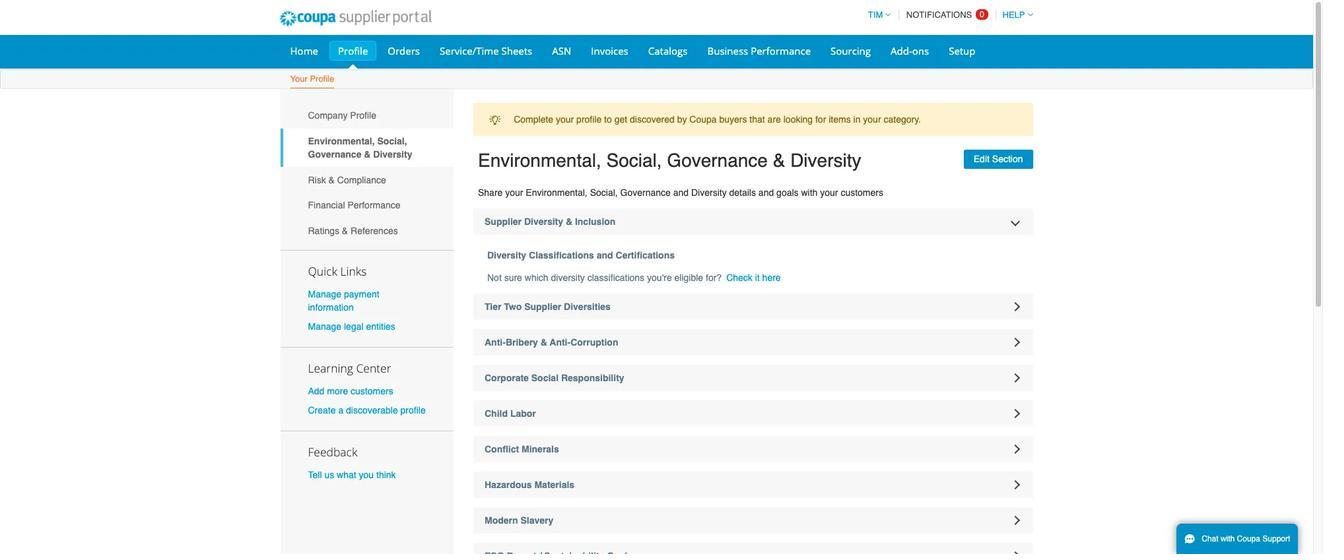 Task type: describe. For each thing, give the bounding box(es) containing it.
you're
[[647, 273, 672, 283]]

by
[[677, 114, 687, 125]]

that
[[750, 114, 765, 125]]

payment
[[344, 289, 380, 300]]

& right ratings
[[342, 226, 348, 236]]

financial performance
[[308, 200, 401, 211]]

conflict minerals button
[[474, 437, 1033, 463]]

not
[[487, 273, 502, 283]]

risk & compliance link
[[280, 167, 454, 193]]

supplier diversity & inclusion button
[[474, 209, 1033, 235]]

ratings & references link
[[280, 218, 454, 244]]

manage payment information
[[308, 289, 380, 313]]

help link
[[997, 10, 1033, 20]]

2 vertical spatial social,
[[590, 188, 618, 198]]

create a discoverable profile
[[308, 406, 426, 416]]

anti-bribery & anti-corruption heading
[[474, 330, 1033, 356]]

ratings
[[308, 226, 339, 236]]

0 horizontal spatial environmental, social, governance & diversity
[[308, 136, 412, 160]]

details
[[730, 188, 756, 198]]

1 anti- from the left
[[485, 338, 506, 348]]

section
[[993, 154, 1023, 165]]

here
[[763, 273, 781, 283]]

profile for company profile
[[350, 111, 376, 121]]

hazardous materials
[[485, 480, 575, 491]]

child labor button
[[474, 401, 1033, 427]]

tier two supplier diversities heading
[[474, 294, 1033, 320]]

what
[[337, 470, 356, 481]]

for?
[[706, 273, 722, 283]]

tell
[[308, 470, 322, 481]]

1 horizontal spatial and
[[674, 188, 689, 198]]

a
[[338, 406, 344, 416]]

tell us what you think
[[308, 470, 396, 481]]

share your environmental, social, governance and diversity details and goals with your customers
[[478, 188, 884, 198]]

your right complete
[[556, 114, 574, 125]]

modern
[[485, 516, 518, 526]]

get
[[615, 114, 628, 125]]

& up the risk & compliance link
[[364, 149, 371, 160]]

child
[[485, 409, 508, 419]]

1 vertical spatial environmental,
[[478, 150, 602, 171]]

& right risk
[[329, 175, 335, 185]]

compliance
[[337, 175, 386, 185]]

with inside button
[[1221, 535, 1235, 544]]

child labor
[[485, 409, 536, 419]]

materials
[[535, 480, 575, 491]]

governance up risk & compliance
[[308, 149, 362, 160]]

minerals
[[522, 445, 559, 455]]

service/time sheets
[[440, 44, 533, 57]]

coupa supplier portal image
[[270, 2, 441, 35]]

your right in
[[864, 114, 882, 125]]

catalogs link
[[640, 41, 696, 61]]

hazardous
[[485, 480, 532, 491]]

catalogs
[[648, 44, 688, 57]]

buyers
[[720, 114, 747, 125]]

service/time
[[440, 44, 499, 57]]

check it here link
[[727, 271, 781, 285]]

inclusion
[[575, 217, 616, 227]]

category.
[[884, 114, 921, 125]]

diversity classifications and certifications
[[487, 250, 675, 261]]

it
[[755, 273, 760, 283]]

your right goals
[[821, 188, 839, 198]]

your profile
[[290, 74, 334, 84]]

service/time sheets link
[[431, 41, 541, 61]]

invoices
[[591, 44, 629, 57]]

company profile link
[[280, 103, 454, 129]]

sourcing
[[831, 44, 871, 57]]

2 horizontal spatial and
[[759, 188, 774, 198]]

chat with coupa support
[[1202, 535, 1291, 544]]

corporate social responsibility
[[485, 373, 625, 384]]

support
[[1263, 535, 1291, 544]]

legal
[[344, 322, 364, 332]]

items
[[829, 114, 851, 125]]

you
[[359, 470, 374, 481]]

performance for financial performance
[[348, 200, 401, 211]]

add-ons link
[[882, 41, 938, 61]]

corruption
[[571, 338, 619, 348]]

labor
[[510, 409, 536, 419]]

supplier diversity & inclusion heading
[[474, 209, 1033, 235]]

share
[[478, 188, 503, 198]]

invoices link
[[583, 41, 637, 61]]

corporate
[[485, 373, 529, 384]]

slavery
[[521, 516, 554, 526]]

ratings & references
[[308, 226, 398, 236]]

add more customers link
[[308, 386, 393, 397]]

conflict minerals
[[485, 445, 559, 455]]

discoverable
[[346, 406, 398, 416]]

information
[[308, 302, 354, 313]]

references
[[351, 226, 398, 236]]

supplier inside heading
[[525, 302, 562, 312]]

bribery
[[506, 338, 538, 348]]

quick
[[308, 263, 337, 279]]

manage payment information link
[[308, 289, 380, 313]]

coupa inside alert
[[690, 114, 717, 125]]

supplier inside heading
[[485, 217, 522, 227]]

modern slavery
[[485, 516, 554, 526]]

complete your profile to get discovered by coupa buyers that are looking for items in your category. alert
[[474, 103, 1033, 136]]

governance up certifications
[[621, 188, 671, 198]]

diversity left "details"
[[692, 188, 727, 198]]

learning center
[[308, 361, 391, 376]]

conflict minerals heading
[[474, 437, 1033, 463]]

your
[[290, 74, 308, 84]]

environmental, social, governance & diversity link
[[280, 129, 454, 167]]



Task type: locate. For each thing, give the bounding box(es) containing it.
classifications
[[588, 273, 645, 283]]

looking
[[784, 114, 813, 125]]

home link
[[282, 41, 327, 61]]

profile left to
[[577, 114, 602, 125]]

hazardous materials heading
[[474, 472, 1033, 499]]

performance for business performance
[[751, 44, 811, 57]]

sheets
[[502, 44, 533, 57]]

links
[[340, 263, 367, 279]]

1 horizontal spatial anti-
[[550, 338, 571, 348]]

complete
[[514, 114, 554, 125]]

with right goals
[[802, 188, 818, 198]]

social, up inclusion
[[590, 188, 618, 198]]

social, down company profile link
[[377, 136, 407, 147]]

0 vertical spatial customers
[[841, 188, 884, 198]]

1 horizontal spatial performance
[[751, 44, 811, 57]]

0 horizontal spatial supplier
[[485, 217, 522, 227]]

help
[[1003, 10, 1025, 20]]

0 vertical spatial with
[[802, 188, 818, 198]]

1 horizontal spatial supplier
[[525, 302, 562, 312]]

diversity down the for
[[791, 150, 862, 171]]

and left "details"
[[674, 188, 689, 198]]

1 vertical spatial performance
[[348, 200, 401, 211]]

child labor heading
[[474, 401, 1033, 427]]

1 horizontal spatial environmental, social, governance & diversity
[[478, 150, 862, 171]]

coupa left 'support'
[[1238, 535, 1261, 544]]

1 horizontal spatial coupa
[[1238, 535, 1261, 544]]

chat with coupa support button
[[1177, 524, 1299, 555]]

1 vertical spatial coupa
[[1238, 535, 1261, 544]]

0 horizontal spatial coupa
[[690, 114, 717, 125]]

us
[[325, 470, 334, 481]]

0 vertical spatial environmental,
[[308, 136, 375, 147]]

to
[[604, 114, 612, 125]]

responsibility
[[561, 373, 625, 384]]

ons
[[913, 44, 929, 57]]

business performance
[[708, 44, 811, 57]]

2 vertical spatial environmental,
[[526, 188, 588, 198]]

modern slavery heading
[[474, 508, 1033, 534]]

0 horizontal spatial anti-
[[485, 338, 506, 348]]

quick links
[[308, 263, 367, 279]]

2 vertical spatial profile
[[350, 111, 376, 121]]

asn
[[552, 44, 572, 57]]

home
[[290, 44, 318, 57]]

0 horizontal spatial performance
[[348, 200, 401, 211]]

anti- up corporate social responsibility
[[550, 338, 571, 348]]

0 horizontal spatial profile
[[401, 406, 426, 416]]

your
[[556, 114, 574, 125], [864, 114, 882, 125], [505, 188, 523, 198], [821, 188, 839, 198]]

supplier down which on the left of the page
[[525, 302, 562, 312]]

1 vertical spatial social,
[[607, 150, 662, 171]]

corporate social responsibility heading
[[474, 365, 1033, 392]]

manage legal entities link
[[308, 322, 396, 332]]

environmental, social, governance & diversity up share your environmental, social, governance and diversity details and goals with your customers at the top
[[478, 150, 862, 171]]

social
[[532, 373, 559, 384]]

diversity up sure
[[487, 250, 527, 261]]

1 manage from the top
[[308, 289, 342, 300]]

diversity inside dropdown button
[[524, 217, 563, 227]]

& up goals
[[773, 150, 786, 171]]

your right share
[[505, 188, 523, 198]]

add-ons
[[891, 44, 929, 57]]

complete your profile to get discovered by coupa buyers that are looking for items in your category.
[[514, 114, 921, 125]]

profile right 'your'
[[310, 74, 334, 84]]

1 vertical spatial manage
[[308, 322, 342, 332]]

profile for your profile
[[310, 74, 334, 84]]

more
[[327, 386, 348, 397]]

edit
[[974, 154, 990, 165]]

entities
[[366, 322, 396, 332]]

supplier down share
[[485, 217, 522, 227]]

environmental, down complete
[[478, 150, 602, 171]]

2 manage from the top
[[308, 322, 342, 332]]

performance right business
[[751, 44, 811, 57]]

are
[[768, 114, 781, 125]]

0 vertical spatial profile
[[338, 44, 368, 57]]

environmental, social, governance & diversity up compliance
[[308, 136, 412, 160]]

environmental, down company profile
[[308, 136, 375, 147]]

navigation
[[863, 2, 1033, 28]]

tim
[[868, 10, 883, 20]]

which
[[525, 273, 549, 283]]

and up classifications
[[597, 250, 613, 261]]

1 horizontal spatial customers
[[841, 188, 884, 198]]

environmental,
[[308, 136, 375, 147], [478, 150, 602, 171], [526, 188, 588, 198]]

financial performance link
[[280, 193, 454, 218]]

governance up "details"
[[667, 150, 768, 171]]

corporate social responsibility button
[[474, 365, 1033, 392]]

diversities
[[564, 302, 611, 312]]

1 vertical spatial profile
[[310, 74, 334, 84]]

profile up environmental, social, governance & diversity link
[[350, 111, 376, 121]]

profile
[[577, 114, 602, 125], [401, 406, 426, 416]]

goals
[[777, 188, 799, 198]]

environmental, inside environmental, social, governance & diversity
[[308, 136, 375, 147]]

supplier
[[485, 217, 522, 227], [525, 302, 562, 312]]

governance
[[308, 149, 362, 160], [667, 150, 768, 171], [621, 188, 671, 198]]

tim link
[[863, 10, 891, 20]]

business performance link
[[699, 41, 820, 61]]

create
[[308, 406, 336, 416]]

navigation containing notifications 0
[[863, 2, 1033, 28]]

and left goals
[[759, 188, 774, 198]]

manage up "information"
[[308, 289, 342, 300]]

center
[[356, 361, 391, 376]]

anti-
[[485, 338, 506, 348], [550, 338, 571, 348]]

risk
[[308, 175, 326, 185]]

profile right the discoverable
[[401, 406, 426, 416]]

sourcing link
[[822, 41, 880, 61]]

diversity up classifications
[[524, 217, 563, 227]]

asn link
[[544, 41, 580, 61]]

add more customers
[[308, 386, 393, 397]]

coupa inside button
[[1238, 535, 1261, 544]]

0 horizontal spatial with
[[802, 188, 818, 198]]

coupa right by
[[690, 114, 717, 125]]

1 vertical spatial profile
[[401, 406, 426, 416]]

anti-bribery & anti-corruption button
[[474, 330, 1033, 356]]

tier
[[485, 302, 502, 312]]

manage legal entities
[[308, 322, 396, 332]]

performance up references
[[348, 200, 401, 211]]

1 vertical spatial customers
[[351, 386, 393, 397]]

1 horizontal spatial with
[[1221, 535, 1235, 544]]

manage for manage payment information
[[308, 289, 342, 300]]

learning
[[308, 361, 353, 376]]

manage for manage legal entities
[[308, 322, 342, 332]]

social, down the get
[[607, 150, 662, 171]]

setup link
[[941, 41, 985, 61]]

0 vertical spatial coupa
[[690, 114, 717, 125]]

0 vertical spatial manage
[[308, 289, 342, 300]]

certifications
[[616, 250, 675, 261]]

0 horizontal spatial customers
[[351, 386, 393, 397]]

edit section
[[974, 154, 1023, 165]]

manage down "information"
[[308, 322, 342, 332]]

1 vertical spatial with
[[1221, 535, 1235, 544]]

add-
[[891, 44, 913, 57]]

two
[[504, 302, 522, 312]]

0 vertical spatial supplier
[[485, 217, 522, 227]]

1 vertical spatial supplier
[[525, 302, 562, 312]]

0
[[980, 9, 985, 19]]

with right chat
[[1221, 535, 1235, 544]]

0 vertical spatial performance
[[751, 44, 811, 57]]

tier two supplier diversities button
[[474, 294, 1033, 320]]

heading
[[474, 544, 1033, 555]]

profile
[[338, 44, 368, 57], [310, 74, 334, 84], [350, 111, 376, 121]]

create a discoverable profile link
[[308, 406, 426, 416]]

orders link
[[379, 41, 429, 61]]

business
[[708, 44, 749, 57]]

& left inclusion
[[566, 217, 573, 227]]

0 vertical spatial social,
[[377, 136, 407, 147]]

risk & compliance
[[308, 175, 386, 185]]

0 vertical spatial profile
[[577, 114, 602, 125]]

anti- down tier
[[485, 338, 506, 348]]

not sure which diversity classifications you're eligible for? check it here
[[487, 273, 781, 283]]

2 anti- from the left
[[550, 338, 571, 348]]

1 horizontal spatial profile
[[577, 114, 602, 125]]

discovered
[[630, 114, 675, 125]]

social, inside environmental, social, governance & diversity
[[377, 136, 407, 147]]

diversity up the risk & compliance link
[[373, 149, 412, 160]]

profile inside alert
[[577, 114, 602, 125]]

anti-bribery & anti-corruption
[[485, 338, 619, 348]]

and
[[674, 188, 689, 198], [759, 188, 774, 198], [597, 250, 613, 261]]

profile down coupa supplier portal image
[[338, 44, 368, 57]]

profile link
[[330, 41, 377, 61]]

manage inside manage payment information
[[308, 289, 342, 300]]

environmental, up "supplier diversity & inclusion"
[[526, 188, 588, 198]]

0 horizontal spatial and
[[597, 250, 613, 261]]

& right bribery on the left
[[541, 338, 548, 348]]

diversity
[[373, 149, 412, 160], [791, 150, 862, 171], [692, 188, 727, 198], [524, 217, 563, 227], [487, 250, 527, 261]]



Task type: vqa. For each thing, say whether or not it's contained in the screenshot.
sFTP File Errors (to Customers)
no



